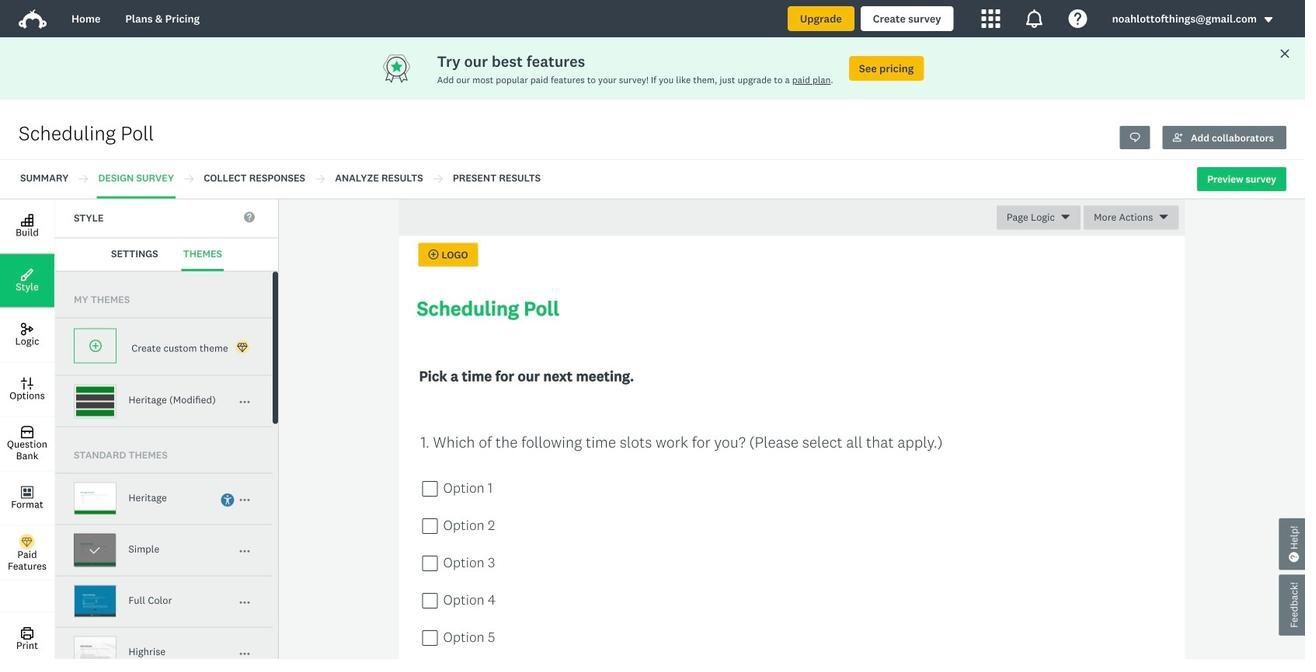 Task type: vqa. For each thing, say whether or not it's contained in the screenshot.
the left Products Icon
yes



Task type: locate. For each thing, give the bounding box(es) containing it.
products icon image
[[982, 9, 1001, 28], [1025, 9, 1044, 28]]

0 horizontal spatial products icon image
[[982, 9, 1001, 28]]

1 products icon image from the left
[[982, 9, 1001, 28]]

surveymonkey logo image
[[19, 9, 47, 29]]

1 horizontal spatial products icon image
[[1025, 9, 1044, 28]]

rewards image
[[381, 53, 437, 84]]

dropdown arrow image
[[1264, 14, 1275, 25]]



Task type: describe. For each thing, give the bounding box(es) containing it.
help icon image
[[1069, 9, 1088, 28]]

2 products icon image from the left
[[1025, 9, 1044, 28]]



